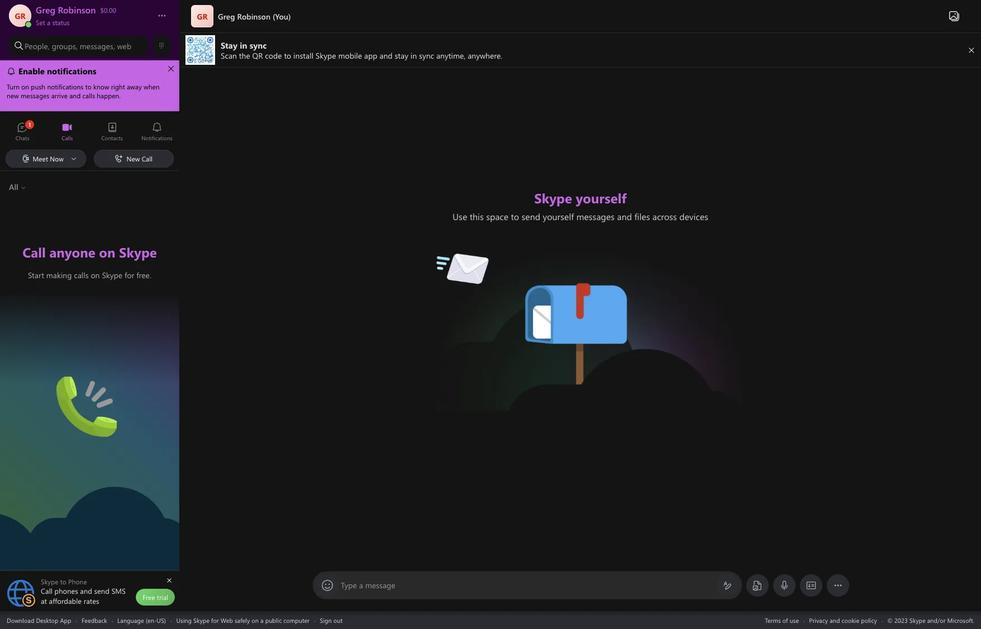 Task type: locate. For each thing, give the bounding box(es) containing it.
Type a message text field
[[341, 580, 714, 592]]

app
[[60, 616, 71, 625]]

download desktop app link
[[7, 616, 71, 625]]

terms of use link
[[765, 616, 799, 625]]

a right the 'set'
[[47, 18, 50, 27]]

2 horizontal spatial a
[[359, 580, 363, 591]]

web
[[117, 41, 131, 51]]

0 vertical spatial a
[[47, 18, 50, 27]]

messages,
[[80, 41, 115, 51]]

people,
[[25, 41, 50, 51]]

a
[[47, 18, 50, 27], [359, 580, 363, 591], [260, 616, 264, 625]]

0 horizontal spatial a
[[47, 18, 50, 27]]

set a status button
[[36, 16, 146, 27]]

1 vertical spatial a
[[359, 580, 363, 591]]

set
[[36, 18, 45, 27]]

a right type
[[359, 580, 363, 591]]

sign out link
[[320, 616, 343, 625]]

message
[[365, 580, 395, 591]]

a inside button
[[47, 18, 50, 27]]

people, groups, messages, web button
[[9, 36, 148, 56]]

a right on
[[260, 616, 264, 625]]

privacy and cookie policy link
[[809, 616, 877, 625]]

status
[[52, 18, 70, 27]]

safely
[[235, 616, 250, 625]]

a for message
[[359, 580, 363, 591]]

1 horizontal spatial a
[[260, 616, 264, 625]]

type a message
[[341, 580, 395, 591]]

download
[[7, 616, 34, 625]]

sign out
[[320, 616, 343, 625]]

language (en-us)
[[117, 616, 166, 625]]

language (en-us) link
[[117, 616, 166, 625]]

(en-
[[146, 616, 157, 625]]

using
[[176, 616, 192, 625]]

us)
[[157, 616, 166, 625]]

use
[[790, 616, 799, 625]]

tab list
[[0, 117, 179, 148]]

a for status
[[47, 18, 50, 27]]

and
[[830, 616, 840, 625]]

privacy and cookie policy
[[809, 616, 877, 625]]



Task type: describe. For each thing, give the bounding box(es) containing it.
on
[[252, 616, 259, 625]]

feedback
[[82, 616, 107, 625]]

language
[[117, 616, 144, 625]]

groups,
[[52, 41, 78, 51]]

terms of use
[[765, 616, 799, 625]]

feedback link
[[82, 616, 107, 625]]

download desktop app
[[7, 616, 71, 625]]

out
[[334, 616, 343, 625]]

desktop
[[36, 616, 58, 625]]

for
[[211, 616, 219, 625]]

2 vertical spatial a
[[260, 616, 264, 625]]

privacy
[[809, 616, 828, 625]]

type
[[341, 580, 357, 591]]

skype
[[193, 616, 210, 625]]

set a status
[[36, 18, 70, 27]]

public
[[265, 616, 282, 625]]

using skype for web safely on a public computer
[[176, 616, 310, 625]]

policy
[[861, 616, 877, 625]]

web
[[221, 616, 233, 625]]

canyoutalk
[[56, 370, 99, 382]]

of
[[783, 616, 788, 625]]

people, groups, messages, web
[[25, 41, 131, 51]]

computer
[[283, 616, 310, 625]]

sign
[[320, 616, 332, 625]]

using skype for web safely on a public computer link
[[176, 616, 310, 625]]

cookie
[[842, 616, 860, 625]]

terms
[[765, 616, 781, 625]]



